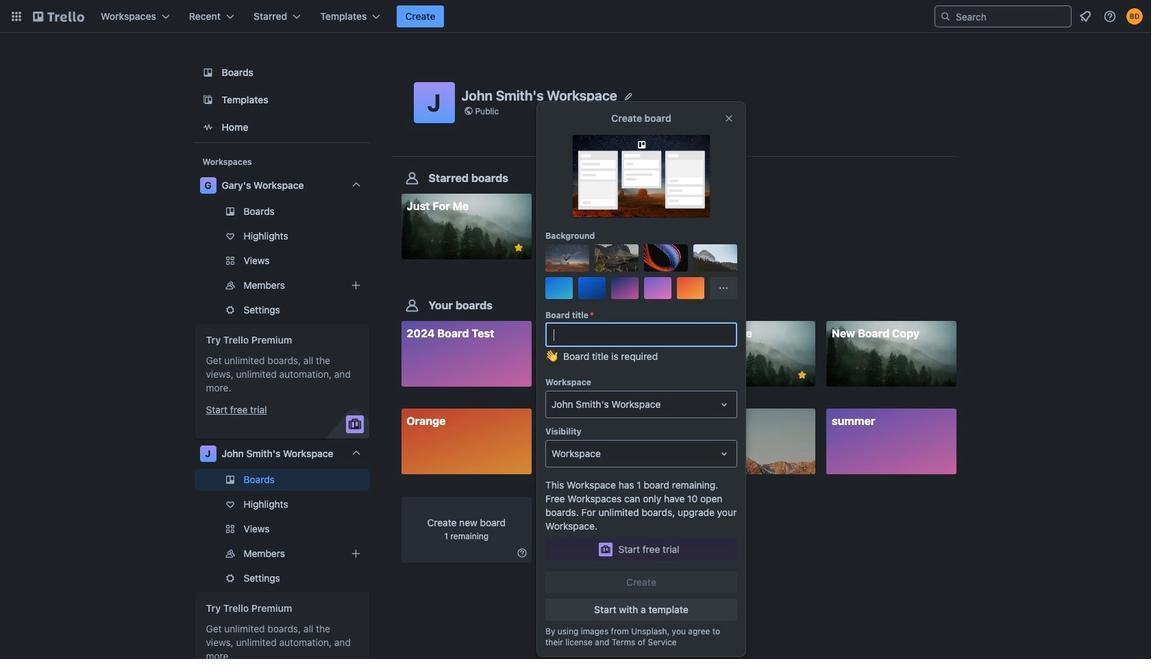 Task type: locate. For each thing, give the bounding box(es) containing it.
template board image
[[200, 92, 216, 108]]

Search field
[[935, 5, 1072, 27]]

search image
[[940, 11, 951, 22]]

wave image
[[545, 350, 558, 369]]

1 vertical spatial add image
[[348, 546, 364, 563]]

0 notifications image
[[1077, 8, 1094, 25]]

0 vertical spatial add image
[[348, 278, 364, 294]]

0 vertical spatial open image
[[716, 397, 733, 413]]

None search field
[[935, 5, 1072, 27]]

open image
[[716, 397, 733, 413], [716, 446, 733, 463]]

None text field
[[545, 323, 737, 347]]

add image
[[348, 278, 364, 294], [348, 546, 364, 563]]

1 open image from the top
[[716, 397, 733, 413]]

sm image
[[515, 547, 529, 560]]

barb dwyer (barbdwyer3) image
[[1127, 8, 1143, 25]]

board image
[[200, 64, 216, 81]]

1 vertical spatial open image
[[716, 446, 733, 463]]



Task type: vqa. For each thing, say whether or not it's contained in the screenshot.
the https://media3.giphy.com/media/uzbc1merae75kv3oqd/100w.gif?cid=ad960664cgd8q560jl16i4tqsq6qk30rgh2t6st4j6ihzo35&ep=v1_stickers_search&rid=100w.gif&ct=s image
no



Task type: describe. For each thing, give the bounding box(es) containing it.
2 add image from the top
[[348, 546, 364, 563]]

1 add image from the top
[[348, 278, 364, 294]]

close popover image
[[724, 113, 735, 124]]

home image
[[200, 119, 216, 136]]

2 open image from the top
[[716, 446, 733, 463]]

back to home image
[[33, 5, 84, 27]]

primary element
[[0, 0, 1151, 33]]

custom image image
[[562, 253, 573, 264]]

click to unstar this board. it will be removed from your starred list. image
[[513, 242, 525, 254]]

none search field inside the primary "element"
[[935, 5, 1072, 27]]

open information menu image
[[1103, 10, 1117, 23]]



